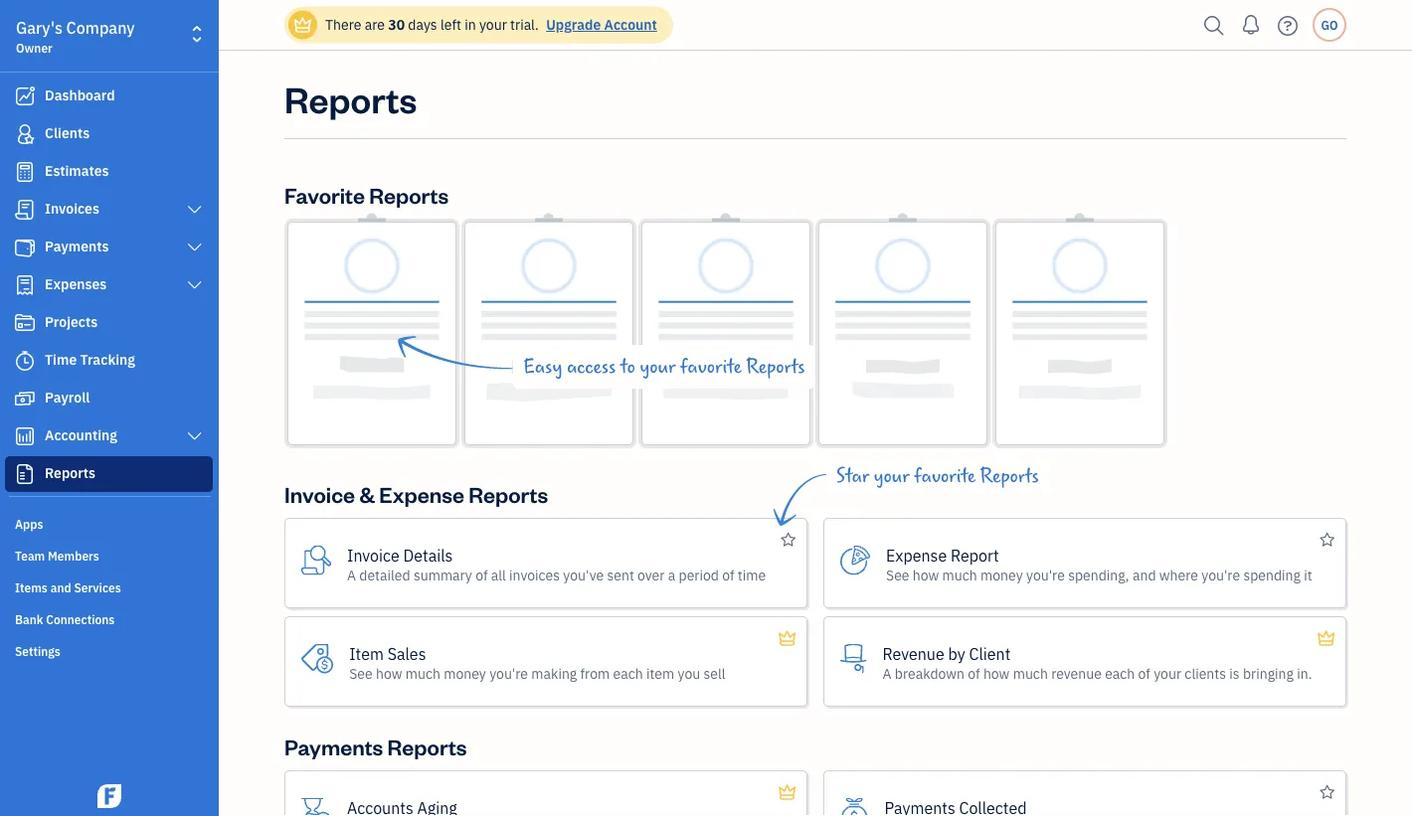 Task type: describe. For each thing, give the bounding box(es) containing it.
chevron large down image for invoices
[[186, 202, 204, 218]]

30
[[388, 15, 405, 34]]

in
[[465, 15, 476, 34]]

easy
[[523, 356, 562, 378]]

report
[[951, 545, 999, 566]]

there
[[325, 15, 361, 34]]

see for expense report
[[886, 566, 909, 584]]

from
[[580, 664, 610, 683]]

2 horizontal spatial you're
[[1202, 566, 1240, 584]]

revenue by client a breakdown of how much revenue each of your clients is bringing in.
[[883, 643, 1312, 683]]

time
[[738, 566, 766, 584]]

by
[[948, 643, 965, 664]]

settings
[[15, 643, 60, 659]]

of left time
[[722, 566, 734, 584]]

main element
[[0, 0, 269, 816]]

where
[[1159, 566, 1198, 584]]

item sales see how much money you're making from each item you sell
[[349, 643, 726, 683]]

your right in
[[479, 15, 507, 34]]

detailed
[[359, 566, 410, 584]]

timer image
[[13, 351, 37, 371]]

0 horizontal spatial crown image
[[777, 781, 798, 805]]

much inside revenue by client a breakdown of how much revenue each of your clients is bringing in.
[[1013, 664, 1048, 683]]

item
[[349, 643, 384, 664]]

tracking
[[80, 351, 135, 369]]

team members
[[15, 548, 99, 564]]

update favorite status for invoice details image
[[781, 528, 796, 552]]

client
[[969, 643, 1011, 664]]

items and services link
[[5, 572, 213, 602]]

apps link
[[5, 508, 213, 538]]

a
[[668, 566, 675, 584]]

sell
[[704, 664, 726, 683]]

of left clients at the bottom
[[1138, 664, 1151, 683]]

1 horizontal spatial crown image
[[1316, 627, 1337, 650]]

much for report
[[942, 566, 977, 584]]

are
[[365, 15, 385, 34]]

over
[[638, 566, 665, 584]]

each for revenue by client
[[1105, 664, 1135, 683]]

invoice details a detailed summary of all invoices you've sent over a period of time
[[347, 545, 766, 584]]

bank
[[15, 612, 43, 628]]

bringing
[[1243, 664, 1294, 683]]

your inside revenue by client a breakdown of how much revenue each of your clients is bringing in.
[[1154, 664, 1182, 683]]

payroll link
[[5, 381, 213, 417]]

breakdown
[[895, 664, 965, 683]]

payment image
[[13, 238, 37, 258]]

period
[[679, 566, 719, 584]]

and inside 'items and services' link
[[50, 580, 71, 596]]

invoice inside invoice details a detailed summary of all invoices you've sent over a period of time
[[347, 545, 400, 566]]

chart image
[[13, 427, 37, 447]]

clients link
[[5, 116, 213, 152]]

time tracking link
[[5, 343, 213, 379]]

chevron large down image for payments
[[186, 240, 204, 256]]

team
[[15, 548, 45, 564]]

left
[[440, 15, 461, 34]]

expenses
[[45, 275, 107, 293]]

your right to on the top left of page
[[640, 356, 676, 378]]

expense report see how much money you're spending, and where you're spending it
[[886, 545, 1312, 584]]

invoice inside star your favorite reports invoice & expense reports
[[284, 480, 355, 508]]

team members link
[[5, 540, 213, 570]]

much for sales
[[406, 664, 441, 683]]

apps
[[15, 516, 43, 532]]

bank connections
[[15, 612, 115, 628]]

you're for report
[[1026, 566, 1065, 584]]

sent
[[607, 566, 634, 584]]

connections
[[46, 612, 115, 628]]

payments reports
[[284, 732, 467, 761]]

account
[[604, 15, 657, 34]]

reports link
[[5, 456, 213, 492]]

clients
[[1185, 664, 1226, 683]]

a inside revenue by client a breakdown of how much revenue each of your clients is bringing in.
[[883, 664, 892, 683]]

items
[[15, 580, 48, 596]]

estimates
[[45, 162, 109, 180]]

how for expense
[[913, 566, 939, 584]]

search image
[[1198, 10, 1230, 40]]

estimate image
[[13, 162, 37, 182]]

how inside revenue by client a breakdown of how much revenue each of your clients is bringing in.
[[983, 664, 1010, 683]]

bank connections link
[[5, 604, 213, 633]]

spending
[[1244, 566, 1301, 584]]

trial.
[[510, 15, 539, 34]]

company
[[66, 17, 135, 38]]

details
[[403, 545, 453, 566]]

time tracking
[[45, 351, 135, 369]]

update favorite status for payments collected image
[[1320, 781, 1335, 805]]

settings link
[[5, 635, 213, 665]]

client image
[[13, 124, 37, 144]]

projects link
[[5, 305, 213, 341]]

revenue
[[883, 643, 945, 664]]

invoice image
[[13, 200, 37, 220]]

project image
[[13, 313, 37, 333]]

go button
[[1313, 8, 1347, 42]]

accounting
[[45, 426, 117, 445]]

estimates link
[[5, 154, 213, 190]]

money for sales
[[444, 664, 486, 683]]

making
[[531, 664, 577, 683]]

access
[[567, 356, 616, 378]]

chevron large down image for accounting
[[186, 429, 204, 445]]

easy access to your favorite reports
[[523, 356, 805, 378]]

item
[[646, 664, 675, 683]]



Task type: vqa. For each thing, say whether or not it's contained in the screenshot.
A inside the Revenue by Client A breakdown of how much revenue each of your clients is bringing in.
yes



Task type: locate. For each thing, give the bounding box(es) containing it.
days
[[408, 15, 437, 34]]

1 vertical spatial chevron large down image
[[186, 429, 204, 445]]

0 vertical spatial favorite
[[680, 356, 742, 378]]

members
[[48, 548, 99, 564]]

0 horizontal spatial expense
[[379, 480, 464, 508]]

notifications image
[[1235, 5, 1267, 45]]

1 horizontal spatial payments
[[284, 732, 383, 761]]

0 horizontal spatial see
[[349, 664, 373, 683]]

money up client
[[981, 566, 1023, 584]]

projects
[[45, 313, 98, 331]]

a inside invoice details a detailed summary of all invoices you've sent over a period of time
[[347, 566, 356, 584]]

each for item sales
[[613, 664, 643, 683]]

0 horizontal spatial crown image
[[292, 14, 313, 35]]

0 vertical spatial see
[[886, 566, 909, 584]]

services
[[74, 580, 121, 596]]

star your favorite reports invoice & expense reports
[[284, 465, 1039, 508]]

your left clients at the bottom
[[1154, 664, 1182, 683]]

0 horizontal spatial a
[[347, 566, 356, 584]]

items and services
[[15, 580, 121, 596]]

0 vertical spatial chevron large down image
[[186, 277, 204, 293]]

see left sales
[[349, 664, 373, 683]]

spending,
[[1068, 566, 1129, 584]]

dashboard link
[[5, 79, 213, 114]]

0 horizontal spatial you're
[[489, 664, 528, 683]]

payments inside main element
[[45, 237, 109, 256]]

each inside item sales see how much money you're making from each item you sell
[[613, 664, 643, 683]]

see left report
[[886, 566, 909, 584]]

0 horizontal spatial each
[[613, 664, 643, 683]]

each right "revenue"
[[1105, 664, 1135, 683]]

payments
[[45, 237, 109, 256], [284, 732, 383, 761]]

payments link
[[5, 230, 213, 266]]

dashboard
[[45, 86, 115, 104]]

expense image
[[13, 275, 37, 295]]

upgrade
[[546, 15, 601, 34]]

much up by
[[942, 566, 977, 584]]

much inside item sales see how much money you're making from each item you sell
[[406, 664, 441, 683]]

expense
[[379, 480, 464, 508], [886, 545, 947, 566]]

0 vertical spatial a
[[347, 566, 356, 584]]

of left all
[[476, 566, 488, 584]]

and
[[1133, 566, 1156, 584], [50, 580, 71, 596]]

you're left making
[[489, 664, 528, 683]]

0 horizontal spatial favorite
[[680, 356, 742, 378]]

a left breakdown on the right bottom
[[883, 664, 892, 683]]

your right 'star'
[[874, 465, 910, 487]]

expense right the &
[[379, 480, 464, 508]]

1 horizontal spatial how
[[913, 566, 939, 584]]

of right by
[[968, 664, 980, 683]]

you're right where
[[1202, 566, 1240, 584]]

freshbooks image
[[93, 785, 125, 809]]

expense inside star your favorite reports invoice & expense reports
[[379, 480, 464, 508]]

chevron large down image inside accounting link
[[186, 429, 204, 445]]

1 horizontal spatial you're
[[1026, 566, 1065, 584]]

favorite up report
[[914, 465, 976, 487]]

how inside item sales see how much money you're making from each item you sell
[[376, 664, 402, 683]]

all
[[491, 566, 506, 584]]

see
[[886, 566, 909, 584], [349, 664, 373, 683]]

0 vertical spatial crown image
[[1316, 627, 1337, 650]]

sales
[[388, 643, 426, 664]]

you've
[[563, 566, 604, 584]]

of
[[476, 566, 488, 584], [722, 566, 734, 584], [968, 664, 980, 683], [1138, 664, 1151, 683]]

each left item
[[613, 664, 643, 683]]

summary
[[414, 566, 472, 584]]

crown image
[[1316, 627, 1337, 650], [777, 781, 798, 805]]

1 horizontal spatial favorite
[[914, 465, 976, 487]]

much right item on the left of page
[[406, 664, 441, 683]]

2 horizontal spatial how
[[983, 664, 1010, 683]]

0 vertical spatial expense
[[379, 480, 464, 508]]

chevron large down image for expenses
[[186, 277, 204, 293]]

to
[[621, 356, 635, 378]]

1 vertical spatial crown image
[[777, 781, 798, 805]]

chevron large down image down 'payroll' link
[[186, 429, 204, 445]]

you're
[[1026, 566, 1065, 584], [1202, 566, 1240, 584], [489, 664, 528, 683]]

0 vertical spatial invoice
[[284, 480, 355, 508]]

see inside expense report see how much money you're spending, and where you're spending it
[[886, 566, 909, 584]]

payments for payments
[[45, 237, 109, 256]]

crown image down update favorite status for invoice details image
[[777, 627, 798, 650]]

favorite
[[680, 356, 742, 378], [914, 465, 976, 487]]

favorite right to on the top left of page
[[680, 356, 742, 378]]

see inside item sales see how much money you're making from each item you sell
[[349, 664, 373, 683]]

much right client
[[1013, 664, 1048, 683]]

chevron large down image up expenses link
[[186, 240, 204, 256]]

go to help image
[[1272, 10, 1304, 40]]

how
[[913, 566, 939, 584], [376, 664, 402, 683], [983, 664, 1010, 683]]

2 horizontal spatial much
[[1013, 664, 1048, 683]]

1 vertical spatial chevron large down image
[[186, 240, 204, 256]]

you
[[678, 664, 700, 683]]

invoices
[[45, 199, 99, 218]]

owner
[[16, 40, 53, 56]]

reports inside main element
[[45, 464, 95, 482]]

money for report
[[981, 566, 1023, 584]]

go
[[1321, 17, 1338, 33]]

you're left spending,
[[1026, 566, 1065, 584]]

payments for payments reports
[[284, 732, 383, 761]]

dashboard image
[[13, 87, 37, 106]]

1 vertical spatial see
[[349, 664, 373, 683]]

there are 30 days left in your trial. upgrade account
[[325, 15, 657, 34]]

crown image left the there
[[292, 14, 313, 35]]

expense inside expense report see how much money you're spending, and where you're spending it
[[886, 545, 947, 566]]

you're inside item sales see how much money you're making from each item you sell
[[489, 664, 528, 683]]

1 horizontal spatial expense
[[886, 545, 947, 566]]

1 vertical spatial money
[[444, 664, 486, 683]]

chevron large down image inside "invoices" link
[[186, 202, 204, 218]]

update favorite status for expense report image
[[1320, 528, 1335, 552]]

1 horizontal spatial a
[[883, 664, 892, 683]]

2 chevron large down image from the top
[[186, 240, 204, 256]]

a
[[347, 566, 356, 584], [883, 664, 892, 683]]

1 vertical spatial crown image
[[777, 627, 798, 650]]

1 horizontal spatial much
[[942, 566, 977, 584]]

chevron large down image up 'payments' link
[[186, 202, 204, 218]]

1 horizontal spatial see
[[886, 566, 909, 584]]

1 chevron large down image from the top
[[186, 202, 204, 218]]

how left report
[[913, 566, 939, 584]]

time
[[45, 351, 77, 369]]

clients
[[45, 124, 90, 142]]

chevron large down image inside expenses link
[[186, 277, 204, 293]]

2 each from the left
[[1105, 664, 1135, 683]]

star
[[836, 465, 869, 487]]

how up payments reports
[[376, 664, 402, 683]]

payments down item on the left of page
[[284, 732, 383, 761]]

much inside expense report see how much money you're spending, and where you're spending it
[[942, 566, 977, 584]]

your inside star your favorite reports invoice & expense reports
[[874, 465, 910, 487]]

0 horizontal spatial payments
[[45, 237, 109, 256]]

it
[[1304, 566, 1312, 584]]

0 horizontal spatial and
[[50, 580, 71, 596]]

expenses link
[[5, 268, 213, 303]]

1 vertical spatial expense
[[886, 545, 947, 566]]

0 vertical spatial payments
[[45, 237, 109, 256]]

report image
[[13, 464, 37, 484]]

reports
[[284, 75, 417, 122], [369, 181, 449, 209], [746, 356, 805, 378], [45, 464, 95, 482], [980, 465, 1039, 487], [469, 480, 548, 508], [387, 732, 467, 761]]

0 vertical spatial chevron large down image
[[186, 202, 204, 218]]

favorite
[[284, 181, 365, 209]]

0 horizontal spatial much
[[406, 664, 441, 683]]

0 horizontal spatial money
[[444, 664, 486, 683]]

money inside item sales see how much money you're making from each item you sell
[[444, 664, 486, 683]]

invoice left details
[[347, 545, 400, 566]]

and right items
[[50, 580, 71, 596]]

money right sales
[[444, 664, 486, 683]]

invoice left the &
[[284, 480, 355, 508]]

1 chevron large down image from the top
[[186, 277, 204, 293]]

1 horizontal spatial money
[[981, 566, 1023, 584]]

money inside expense report see how much money you're spending, and where you're spending it
[[981, 566, 1023, 584]]

gary's
[[16, 17, 62, 38]]

0 vertical spatial crown image
[[292, 14, 313, 35]]

your
[[479, 15, 507, 34], [640, 356, 676, 378], [874, 465, 910, 487], [1154, 664, 1182, 683]]

&
[[359, 480, 375, 508]]

you're for sales
[[489, 664, 528, 683]]

a left detailed
[[347, 566, 356, 584]]

1 each from the left
[[613, 664, 643, 683]]

invoices
[[509, 566, 560, 584]]

0 horizontal spatial how
[[376, 664, 402, 683]]

see for item sales
[[349, 664, 373, 683]]

how right by
[[983, 664, 1010, 683]]

crown image
[[292, 14, 313, 35], [777, 627, 798, 650]]

chevron large down image
[[186, 277, 204, 293], [186, 429, 204, 445]]

favorite reports
[[284, 181, 449, 209]]

1 horizontal spatial and
[[1133, 566, 1156, 584]]

1 horizontal spatial each
[[1105, 664, 1135, 683]]

in.
[[1297, 664, 1312, 683]]

1 vertical spatial a
[[883, 664, 892, 683]]

each inside revenue by client a breakdown of how much revenue each of your clients is bringing in.
[[1105, 664, 1135, 683]]

accounting link
[[5, 419, 213, 454]]

expense left report
[[886, 545, 947, 566]]

is
[[1230, 664, 1240, 683]]

chevron large down image up projects link
[[186, 277, 204, 293]]

1 vertical spatial payments
[[284, 732, 383, 761]]

and inside expense report see how much money you're spending, and where you're spending it
[[1133, 566, 1156, 584]]

1 vertical spatial invoice
[[347, 545, 400, 566]]

chevron large down image
[[186, 202, 204, 218], [186, 240, 204, 256]]

1 vertical spatial favorite
[[914, 465, 976, 487]]

how for item
[[376, 664, 402, 683]]

0 vertical spatial money
[[981, 566, 1023, 584]]

money image
[[13, 389, 37, 409]]

revenue
[[1051, 664, 1102, 683]]

favorite inside star your favorite reports invoice & expense reports
[[914, 465, 976, 487]]

payroll
[[45, 388, 90, 407]]

upgrade account link
[[542, 15, 657, 34]]

invoices link
[[5, 192, 213, 228]]

and left where
[[1133, 566, 1156, 584]]

how inside expense report see how much money you're spending, and where you're spending it
[[913, 566, 939, 584]]

each
[[613, 664, 643, 683], [1105, 664, 1135, 683]]

money
[[981, 566, 1023, 584], [444, 664, 486, 683]]

2 chevron large down image from the top
[[186, 429, 204, 445]]

invoice
[[284, 480, 355, 508], [347, 545, 400, 566]]

payments up expenses
[[45, 237, 109, 256]]

1 horizontal spatial crown image
[[777, 627, 798, 650]]



